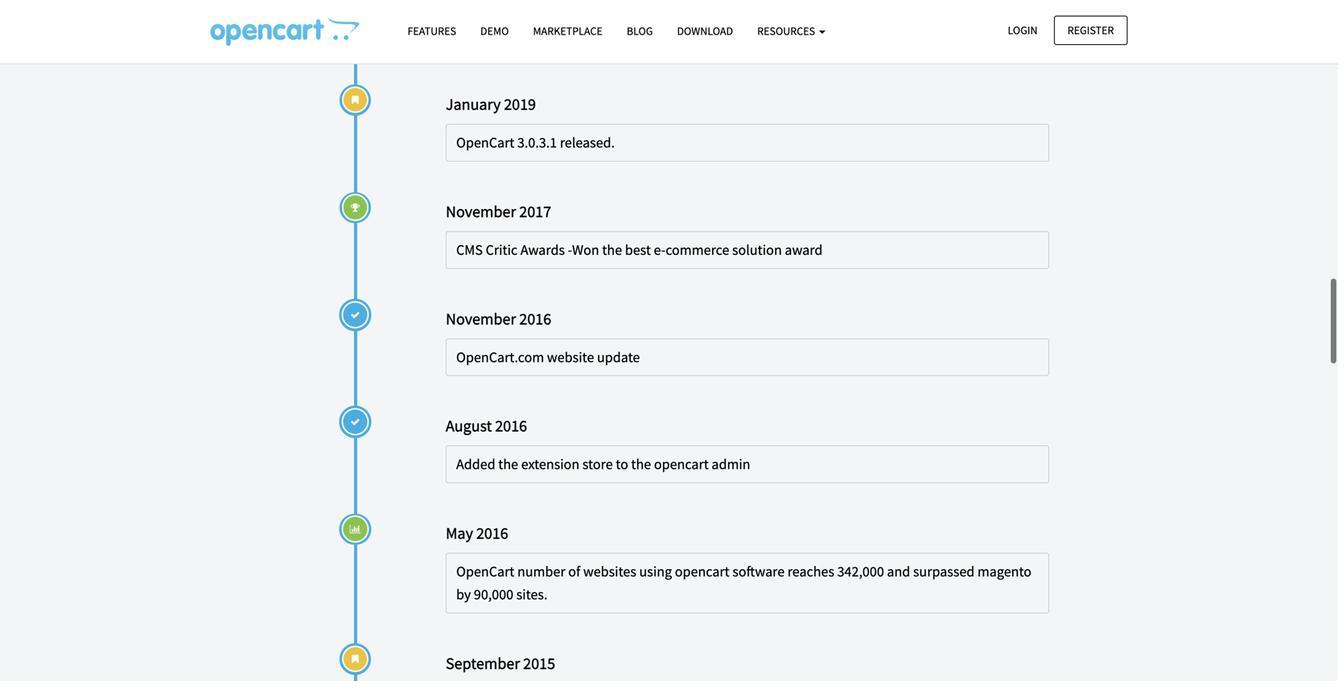 Task type: describe. For each thing, give the bounding box(es) containing it.
blog
[[627, 24, 653, 38]]

and
[[887, 563, 911, 581]]

november for november 2017
[[446, 202, 516, 222]]

may
[[446, 523, 473, 544]]

90,000
[[474, 586, 514, 604]]

opencart 3.0.3.1 released.
[[456, 134, 615, 152]]

2016 for may 2016
[[476, 523, 508, 544]]

cms
[[456, 241, 483, 259]]

marketplace link
[[521, 17, 615, 45]]

login
[[1008, 23, 1038, 37]]

reaches
[[788, 563, 835, 581]]

best
[[625, 241, 651, 259]]

e-
[[654, 241, 666, 259]]

of
[[568, 563, 581, 581]]

awards
[[521, 241, 565, 259]]

solution
[[732, 241, 782, 259]]

software
[[733, 563, 785, 581]]

-
[[568, 241, 572, 259]]

critic
[[486, 241, 518, 259]]

extension
[[521, 456, 580, 474]]

commerce
[[666, 241, 730, 259]]

sites.
[[516, 586, 548, 604]]

won
[[572, 241, 599, 259]]

added
[[456, 456, 496, 474]]

update
[[597, 348, 640, 366]]

0 vertical spatial opencart
[[654, 456, 709, 474]]

opencart.com
[[456, 348, 544, 366]]

cms critic awards -won the best e-commerce solution award
[[456, 241, 823, 259]]

download
[[677, 24, 733, 38]]

marketplace
[[533, 24, 603, 38]]

the for 2016
[[631, 456, 651, 474]]

november 2016
[[446, 309, 551, 329]]

register link
[[1054, 16, 1128, 45]]

admin
[[712, 456, 751, 474]]

features
[[408, 24, 456, 38]]

resources link
[[745, 17, 838, 45]]

opencart.com website update
[[456, 348, 640, 366]]

released. for opencart 3.0.3.1 released.
[[560, 134, 615, 152]]

website
[[547, 348, 594, 366]]

november 2017
[[446, 202, 551, 222]]

opencart for may
[[456, 563, 515, 581]]

3.0.3.1
[[518, 134, 557, 152]]

the for 2017
[[602, 241, 622, 259]]

january 2019
[[446, 94, 536, 114]]

features link
[[396, 17, 468, 45]]



Task type: vqa. For each thing, say whether or not it's contained in the screenshot.


Task type: locate. For each thing, give the bounding box(es) containing it.
november
[[446, 202, 516, 222], [446, 309, 516, 329]]

342,000
[[838, 563, 884, 581]]

opencart - company image
[[210, 17, 359, 46]]

store
[[583, 456, 613, 474]]

may 2016
[[446, 523, 508, 544]]

download link
[[665, 17, 745, 45]]

the left best
[[602, 241, 622, 259]]

using
[[639, 563, 672, 581]]

released.
[[560, 27, 615, 45], [560, 134, 615, 152]]

september 2015
[[446, 654, 555, 674]]

1 november from the top
[[446, 202, 516, 222]]

opencart 3.0.3.2 released.
[[456, 27, 615, 45]]

3.0.3.2
[[518, 27, 557, 45]]

opencart up 90,000
[[456, 563, 515, 581]]

2016 right may
[[476, 523, 508, 544]]

2016 for november 2016
[[519, 309, 551, 329]]

1 vertical spatial november
[[446, 309, 516, 329]]

opencart number of websites using opencart software reaches 342,000 and surpassed magento by 90,000 sites.
[[456, 563, 1032, 604]]

opencart
[[654, 456, 709, 474], [675, 563, 730, 581]]

1 vertical spatial opencart
[[456, 134, 515, 152]]

1 vertical spatial 2016
[[495, 416, 527, 436]]

2016 up opencart.com website update
[[519, 309, 551, 329]]

2016
[[519, 309, 551, 329], [495, 416, 527, 436], [476, 523, 508, 544]]

september
[[446, 654, 520, 674]]

1 horizontal spatial the
[[602, 241, 622, 259]]

2019
[[504, 94, 536, 114]]

january
[[446, 94, 501, 114]]

the right added
[[498, 456, 518, 474]]

2 vertical spatial 2016
[[476, 523, 508, 544]]

0 horizontal spatial the
[[498, 456, 518, 474]]

by
[[456, 586, 471, 604]]

0 vertical spatial november
[[446, 202, 516, 222]]

november up "opencart.com"
[[446, 309, 516, 329]]

3 opencart from the top
[[456, 563, 515, 581]]

2 horizontal spatial the
[[631, 456, 651, 474]]

november up "cms"
[[446, 202, 516, 222]]

opencart inside opencart number of websites using opencart software reaches 342,000 and surpassed magento by 90,000 sites.
[[456, 563, 515, 581]]

november for november 2016
[[446, 309, 516, 329]]

opencart for january
[[456, 134, 515, 152]]

1 vertical spatial opencart
[[675, 563, 730, 581]]

released. for opencart 3.0.3.2 released.
[[560, 27, 615, 45]]

1 released. from the top
[[560, 27, 615, 45]]

0 vertical spatial 2016
[[519, 309, 551, 329]]

opencart right 'using'
[[675, 563, 730, 581]]

award
[[785, 241, 823, 259]]

released. right 3.0.3.1
[[560, 134, 615, 152]]

2 opencart from the top
[[456, 134, 515, 152]]

0 vertical spatial opencart
[[456, 27, 515, 45]]

1 vertical spatial released.
[[560, 134, 615, 152]]

magento
[[978, 563, 1032, 581]]

released. right 3.0.3.2
[[560, 27, 615, 45]]

demo link
[[468, 17, 521, 45]]

number
[[518, 563, 566, 581]]

2 released. from the top
[[560, 134, 615, 152]]

2017
[[519, 202, 551, 222]]

resources
[[757, 24, 818, 38]]

to
[[616, 456, 628, 474]]

login link
[[994, 16, 1052, 45]]

2 vertical spatial opencart
[[456, 563, 515, 581]]

the
[[602, 241, 622, 259], [498, 456, 518, 474], [631, 456, 651, 474]]

2015
[[523, 654, 555, 674]]

opencart left 3.0.3.2
[[456, 27, 515, 45]]

2 november from the top
[[446, 309, 516, 329]]

1 opencart from the top
[[456, 27, 515, 45]]

0 vertical spatial released.
[[560, 27, 615, 45]]

2016 for august 2016
[[495, 416, 527, 436]]

opencart inside opencart number of websites using opencart software reaches 342,000 and surpassed magento by 90,000 sites.
[[675, 563, 730, 581]]

surpassed
[[913, 563, 975, 581]]

august
[[446, 416, 492, 436]]

2016 right 'august'
[[495, 416, 527, 436]]

the right the to at the bottom left of page
[[631, 456, 651, 474]]

websites
[[583, 563, 637, 581]]

register
[[1068, 23, 1114, 37]]

added the extension store to the opencart admin
[[456, 456, 751, 474]]

opencart
[[456, 27, 515, 45], [456, 134, 515, 152], [456, 563, 515, 581]]

demo
[[480, 24, 509, 38]]

august 2016
[[446, 416, 527, 436]]

opencart down january 2019
[[456, 134, 515, 152]]

opencart left admin
[[654, 456, 709, 474]]

blog link
[[615, 17, 665, 45]]



